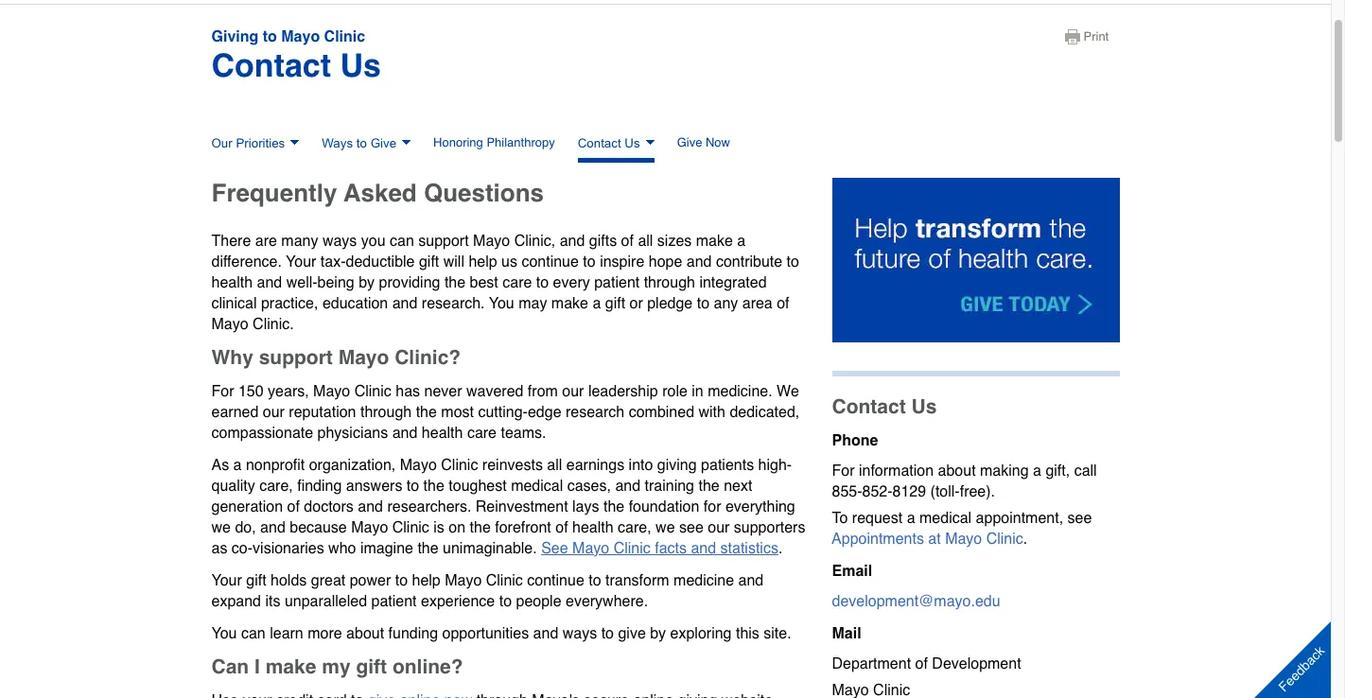 Task type: vqa. For each thing, say whether or not it's contained in the screenshot.
For within For 150 years, Mayo Clinic has never wavered from our leadership role in medicine. We earned our reputation through the most cutting-edge research combined with dedicated, compassionate physicians and health care teams.
yes



Task type: locate. For each thing, give the bounding box(es) containing it.
0 vertical spatial you
[[489, 295, 515, 312]]

1 vertical spatial all
[[547, 457, 562, 474]]

and down the into
[[616, 478, 641, 495]]

your up well-
[[286, 253, 316, 270]]

free).
[[960, 483, 996, 500]]

see inside as a nonprofit organization, mayo clinic reinvests all earnings into giving patients high- quality care, finding answers to the toughest medical cases, and training the next generation of doctors and researchers. reinvestment lays the foundation for everything we do, and because mayo clinic is on the forefront of health care, we see our supporters as co-visionaries who imagine the unimaginable.
[[679, 519, 704, 536]]

clinic down unimaginable.
[[486, 572, 523, 589]]

or
[[630, 295, 643, 312]]

1 horizontal spatial ways
[[563, 625, 597, 642]]

1 vertical spatial your
[[212, 572, 242, 589]]

1 horizontal spatial our
[[562, 383, 584, 400]]

care down cutting-
[[467, 425, 497, 442]]

appointments at mayo clinic link
[[832, 531, 1024, 548]]

. inside 'frequently asked questions' main content
[[779, 540, 783, 557]]

researchers.
[[387, 498, 472, 515]]

medical up at
[[920, 510, 972, 527]]

1 vertical spatial can
[[241, 625, 266, 642]]

training
[[645, 478, 695, 495]]

make down "learn"
[[266, 655, 316, 678]]

medical
[[511, 478, 563, 495], [920, 510, 972, 527]]

expand
[[212, 593, 261, 610]]

clinic up toughest
[[441, 457, 478, 474]]

continue down clinic,
[[522, 253, 579, 270]]

being
[[318, 274, 355, 291]]

1 horizontal spatial your
[[286, 253, 316, 270]]

0 horizontal spatial health
[[212, 274, 253, 291]]

0 vertical spatial our
[[562, 383, 584, 400]]

contribute
[[716, 253, 783, 270]]

1 vertical spatial care
[[467, 425, 497, 442]]

our up research
[[562, 383, 584, 400]]

sizes
[[658, 232, 692, 250]]

health down lays
[[573, 519, 614, 536]]

1 horizontal spatial make
[[552, 295, 589, 312]]

development
[[932, 655, 1022, 673]]

0 vertical spatial care
[[503, 274, 532, 291]]

0 horizontal spatial see
[[679, 519, 704, 536]]

us
[[502, 253, 518, 270]]

print link
[[1065, 26, 1120, 47]]

every
[[553, 274, 590, 291]]

0 vertical spatial all
[[638, 232, 653, 250]]

2 horizontal spatial us
[[912, 395, 937, 418]]

1 vertical spatial us
[[625, 136, 640, 150]]

our
[[562, 383, 584, 400], [263, 404, 285, 421], [708, 519, 730, 536]]

2 vertical spatial contact
[[832, 395, 906, 418]]

and up medicine
[[691, 540, 717, 557]]

asked
[[344, 179, 417, 207]]

cases,
[[568, 478, 611, 495]]

we
[[777, 383, 800, 400]]

0 horizontal spatial help
[[412, 572, 441, 589]]

the up researchers.
[[424, 478, 445, 495]]

earned
[[212, 404, 259, 421]]

0 horizontal spatial for
[[212, 383, 234, 400]]

1 horizontal spatial for
[[832, 462, 855, 479]]

mayo inside for information about making a gift, call 855-852-8129 (toll-free). to request a medical appointment, see appointments at mayo clinic .
[[946, 531, 983, 548]]

0 horizontal spatial through
[[361, 404, 412, 421]]

contact us link
[[212, 47, 381, 84]]

medical inside for information about making a gift, call 855-852-8129 (toll-free). to request a medical appointment, see appointments at mayo clinic .
[[920, 510, 972, 527]]

support up years,
[[259, 346, 333, 369]]

1 vertical spatial for
[[832, 462, 855, 479]]

a left gift,
[[1033, 462, 1042, 479]]

leadership
[[589, 383, 658, 400]]

quality
[[212, 478, 255, 495]]

and down 'has'
[[392, 425, 418, 442]]

give
[[677, 135, 703, 150], [371, 136, 397, 150]]

help up best
[[469, 253, 497, 270]]

150
[[238, 383, 264, 400]]

mayo right at
[[946, 531, 983, 548]]

2 horizontal spatial contact
[[832, 395, 906, 418]]

for up earned
[[212, 383, 234, 400]]

years,
[[268, 383, 309, 400]]

1 vertical spatial support
[[259, 346, 333, 369]]

priorities
[[236, 136, 285, 150]]

0 horizontal spatial make
[[266, 655, 316, 678]]

feedback button
[[1239, 606, 1346, 698]]

clinic down researchers.
[[392, 519, 430, 536]]

continue
[[522, 253, 579, 270], [527, 572, 585, 589]]

1 horizontal spatial medical
[[920, 510, 972, 527]]

2 vertical spatial health
[[573, 519, 614, 536]]

support
[[419, 232, 469, 250], [259, 346, 333, 369]]

and down providing
[[392, 295, 418, 312]]

1 vertical spatial patient
[[371, 593, 417, 610]]

your up expand on the bottom
[[212, 572, 242, 589]]

1 horizontal spatial about
[[938, 462, 976, 479]]

may
[[519, 295, 547, 312]]

contact down giving to mayo clinic link
[[212, 47, 331, 84]]

1 vertical spatial health
[[422, 425, 463, 442]]

and inside for 150 years, mayo clinic has never wavered from our leadership role in medicine. we earned our reputation through the most cutting-edge research combined with dedicated, compassionate physicians and health care teams.
[[392, 425, 418, 442]]

about right the more
[[346, 625, 384, 642]]

mayo up reputation on the bottom of the page
[[313, 383, 350, 400]]

all inside there are many ways you can support mayo clinic, and gifts of all sizes make a difference. your tax-deductible gift will help us continue to inspire hope and contribute to health and well-being by providing the best care to every patient through integrated clinical practice, education and research. you may make a gift or pledge to any area of mayo clinic.
[[638, 232, 653, 250]]

1 horizontal spatial we
[[656, 519, 675, 536]]

you up can
[[212, 625, 237, 642]]

1 horizontal spatial give
[[677, 135, 703, 150]]

has
[[396, 383, 420, 400]]

medical inside as a nonprofit organization, mayo clinic reinvests all earnings into giving patients high- quality care, finding answers to the toughest medical cases, and training the next generation of doctors and researchers. reinvestment lays the foundation for everything we do, and because mayo clinic is on the forefront of health care, we see our supporters as co-visionaries who imagine the unimaginable.
[[511, 478, 563, 495]]

0 vertical spatial by
[[359, 274, 375, 291]]

2 vertical spatial our
[[708, 519, 730, 536]]

you down best
[[489, 295, 515, 312]]

site.
[[764, 625, 792, 642]]

see up facts
[[679, 519, 704, 536]]

0 vertical spatial ways
[[323, 232, 357, 250]]

the
[[445, 274, 466, 291], [416, 404, 437, 421], [424, 478, 445, 495], [699, 478, 720, 495], [604, 498, 625, 515], [470, 519, 491, 536], [418, 540, 439, 557]]

to left give
[[602, 625, 614, 642]]

all up hope
[[638, 232, 653, 250]]

our down the for
[[708, 519, 730, 536]]

0 horizontal spatial care
[[467, 425, 497, 442]]

0 horizontal spatial by
[[359, 274, 375, 291]]

1 horizontal spatial care,
[[618, 519, 652, 536]]

give now
[[677, 135, 731, 150]]

with
[[699, 404, 726, 421]]

give left 'now'
[[677, 135, 703, 150]]

by
[[359, 274, 375, 291], [650, 625, 666, 642]]

contact inside contact us "dropdown button"
[[578, 136, 621, 150]]

health
[[212, 274, 253, 291], [422, 425, 463, 442], [573, 519, 614, 536]]

1 horizontal spatial care
[[503, 274, 532, 291]]

through inside for 150 years, mayo clinic has never wavered from our leadership role in medicine. we earned our reputation through the most cutting-edge research combined with dedicated, compassionate physicians and health care teams.
[[361, 404, 412, 421]]

patient down power in the left bottom of the page
[[371, 593, 417, 610]]

compassionate
[[212, 425, 313, 442]]

0 vertical spatial contact
[[212, 47, 331, 84]]

gift left the will
[[419, 253, 439, 270]]

0 horizontal spatial medical
[[511, 478, 563, 495]]

and
[[560, 232, 585, 250], [687, 253, 712, 270], [257, 274, 282, 291], [392, 295, 418, 312], [392, 425, 418, 442], [616, 478, 641, 495], [358, 498, 383, 515], [260, 519, 286, 536], [691, 540, 717, 557], [739, 572, 764, 589], [533, 625, 559, 642]]

health down most
[[422, 425, 463, 442]]

of right area
[[777, 295, 790, 312]]

a right the as
[[233, 457, 242, 474]]

funding
[[389, 625, 438, 642]]

nonprofit
[[246, 457, 305, 474]]

us up ways to give
[[340, 47, 381, 84]]

1 vertical spatial by
[[650, 625, 666, 642]]

the up the for
[[699, 478, 720, 495]]

. inside for information about making a gift, call 855-852-8129 (toll-free). to request a medical appointment, see appointments at mayo clinic .
[[1024, 531, 1028, 548]]

0 vertical spatial can
[[390, 232, 414, 250]]

1 horizontal spatial .
[[1024, 531, 1028, 548]]

0 horizontal spatial support
[[259, 346, 333, 369]]

1 vertical spatial contact us
[[832, 395, 937, 418]]

to right giving
[[263, 28, 277, 45]]

clinic up transform on the left bottom
[[614, 540, 651, 557]]

frequently asked questions main content
[[212, 178, 810, 698]]

about up the (toll-
[[938, 462, 976, 479]]

gift right my
[[356, 655, 387, 678]]

medical up the reinvestment
[[511, 478, 563, 495]]

1 vertical spatial help
[[412, 572, 441, 589]]

0 horizontal spatial all
[[547, 457, 562, 474]]

contact right philanthropy at left
[[578, 136, 621, 150]]

about
[[938, 462, 976, 479], [346, 625, 384, 642]]

see
[[541, 540, 568, 557]]

gift up the its
[[246, 572, 267, 589]]

0 horizontal spatial our
[[263, 404, 285, 421]]

contact us right philanthropy at left
[[578, 136, 640, 150]]

852-
[[863, 483, 893, 500]]

clinic?
[[395, 346, 461, 369]]

0 vertical spatial patient
[[594, 274, 640, 291]]

clinic up contact us link
[[324, 28, 365, 45]]

clinic down appointment,
[[987, 531, 1024, 548]]

and down the people
[[533, 625, 559, 642]]

0 horizontal spatial you
[[212, 625, 237, 642]]

0 horizontal spatial your
[[212, 572, 242, 589]]

health inside as a nonprofit organization, mayo clinic reinvests all earnings into giving patients high- quality care, finding answers to the toughest medical cases, and training the next generation of doctors and researchers. reinvestment lays the foundation for everything we do, and because mayo clinic is on the forefront of health care, we see our supporters as co-visionaries who imagine the unimaginable.
[[573, 519, 614, 536]]

0 vertical spatial medical
[[511, 478, 563, 495]]

gifts
[[589, 232, 617, 250]]

area
[[743, 295, 773, 312]]

0 horizontal spatial .
[[779, 540, 783, 557]]

1 vertical spatial our
[[263, 404, 285, 421]]

care inside for 150 years, mayo clinic has never wavered from our leadership role in medicine. we earned our reputation through the most cutting-edge research combined with dedicated, compassionate physicians and health care teams.
[[467, 425, 497, 442]]

see
[[1068, 510, 1092, 527], [679, 519, 704, 536]]

by right give
[[650, 625, 666, 642]]

0 vertical spatial support
[[419, 232, 469, 250]]

1 vertical spatial medical
[[920, 510, 972, 527]]

1 horizontal spatial by
[[650, 625, 666, 642]]

mayo
[[281, 28, 320, 45], [473, 232, 510, 250], [212, 316, 249, 333], [338, 346, 389, 369], [313, 383, 350, 400], [400, 457, 437, 474], [351, 519, 388, 536], [946, 531, 983, 548], [573, 540, 610, 557], [445, 572, 482, 589]]

0 vertical spatial through
[[644, 274, 696, 291]]

1 vertical spatial ways
[[563, 625, 597, 642]]

contact inside 'giving to mayo clinic contact us'
[[212, 47, 331, 84]]

for inside for information about making a gift, call 855-852-8129 (toll-free). to request a medical appointment, see appointments at mayo clinic .
[[832, 462, 855, 479]]

0 horizontal spatial ways
[[323, 232, 357, 250]]

1 horizontal spatial support
[[419, 232, 469, 250]]

i
[[255, 655, 260, 678]]

for for for 150 years, mayo clinic has never wavered from our leadership role in medicine. we earned our reputation through the most cutting-edge research combined with dedicated, compassionate physicians and health care teams.
[[212, 383, 234, 400]]

menu bar
[[212, 131, 731, 162]]

can left "learn"
[[241, 625, 266, 642]]

make down 'every'
[[552, 295, 589, 312]]

making
[[980, 462, 1029, 479]]

clinic left 'has'
[[355, 383, 392, 400]]

give right ways
[[371, 136, 397, 150]]

0 horizontal spatial contact us
[[578, 136, 640, 150]]

1 horizontal spatial contact
[[578, 136, 621, 150]]

support up the will
[[419, 232, 469, 250]]

us inside "dropdown button"
[[625, 136, 640, 150]]

0 vertical spatial for
[[212, 383, 234, 400]]

support inside there are many ways you can support mayo clinic, and gifts of all sizes make a difference. your tax-deductible gift will help us continue to inspire hope and contribute to health and well-being by providing the best care to every patient through integrated clinical practice, education and research. you may make a gift or pledge to any area of mayo clinic.
[[419, 232, 469, 250]]

2 horizontal spatial health
[[573, 519, 614, 536]]

clinic inside your gift holds great power to help mayo clinic continue to transform medicine and expand its unparalleled patient experience to people everywhere.
[[486, 572, 523, 589]]

1 horizontal spatial health
[[422, 425, 463, 442]]

unparalleled
[[285, 593, 367, 610]]

ways down everywhere.
[[563, 625, 597, 642]]

the inside for 150 years, mayo clinic has never wavered from our leadership role in medicine. we earned our reputation through the most cutting-edge research combined with dedicated, compassionate physicians and health care teams.
[[416, 404, 437, 421]]

through
[[644, 274, 696, 291], [361, 404, 412, 421]]

health inside there are many ways you can support mayo clinic, and gifts of all sizes make a difference. your tax-deductible gift will help us continue to inspire hope and contribute to health and well-being by providing the best care to every patient through integrated clinical practice, education and research. you may make a gift or pledge to any area of mayo clinic.
[[212, 274, 253, 291]]

patient down inspire
[[594, 274, 640, 291]]

to right "contribute"
[[787, 253, 800, 270]]

you can learn more about funding opportunities and ways to give by exploring this site.
[[212, 625, 792, 642]]

pledge
[[647, 295, 693, 312]]

contact
[[212, 47, 331, 84], [578, 136, 621, 150], [832, 395, 906, 418]]

to inside popup button
[[357, 136, 367, 150]]

to left any
[[697, 295, 710, 312]]

1 vertical spatial about
[[346, 625, 384, 642]]

care, down nonprofit
[[259, 478, 293, 495]]

of right "department"
[[916, 655, 928, 673]]

you
[[361, 232, 386, 250]]

all inside as a nonprofit organization, mayo clinic reinvests all earnings into giving patients high- quality care, finding answers to the toughest medical cases, and training the next generation of doctors and researchers. reinvestment lays the foundation for everything we do, and because mayo clinic is on the forefront of health care, we see our supporters as co-visionaries who imagine the unimaginable.
[[547, 457, 562, 474]]

make right sizes
[[696, 232, 733, 250]]

us inside 'giving to mayo clinic contact us'
[[340, 47, 381, 84]]

integrated
[[700, 274, 767, 291]]

unimaginable.
[[443, 540, 537, 557]]

contact us
[[578, 136, 640, 150], [832, 395, 937, 418]]

through up pledge
[[644, 274, 696, 291]]

1 vertical spatial contact
[[578, 136, 621, 150]]

ways up tax-
[[323, 232, 357, 250]]

0 horizontal spatial we
[[212, 519, 231, 536]]

the inside there are many ways you can support mayo clinic, and gifts of all sizes make a difference. your tax-deductible gift will help us continue to inspire hope and contribute to health and well-being by providing the best care to every patient through integrated clinical practice, education and research. you may make a gift or pledge to any area of mayo clinic.
[[445, 274, 466, 291]]

mayo up contact us link
[[281, 28, 320, 45]]

1 horizontal spatial see
[[1068, 510, 1092, 527]]

imagine
[[360, 540, 413, 557]]

through down 'has'
[[361, 404, 412, 421]]

a
[[737, 232, 746, 250], [593, 295, 601, 312], [233, 457, 242, 474], [1033, 462, 1042, 479], [907, 510, 916, 527]]

to
[[263, 28, 277, 45], [357, 136, 367, 150], [583, 253, 596, 270], [787, 253, 800, 270], [536, 274, 549, 291], [697, 295, 710, 312], [407, 478, 419, 495], [395, 572, 408, 589], [589, 572, 601, 589], [499, 593, 512, 610], [602, 625, 614, 642]]

can right you at the left top of the page
[[390, 232, 414, 250]]

2 horizontal spatial our
[[708, 519, 730, 536]]

reinvests
[[483, 457, 543, 474]]

care, up see mayo clinic facts and statistics link
[[618, 519, 652, 536]]

and inside your gift holds great power to help mayo clinic continue to transform medicine and expand its unparalleled patient experience to people everywhere.
[[739, 572, 764, 589]]

to
[[832, 510, 848, 527]]

our up compassionate
[[263, 404, 285, 421]]

0 vertical spatial your
[[286, 253, 316, 270]]

care down us
[[503, 274, 532, 291]]

1 horizontal spatial all
[[638, 232, 653, 250]]

0 vertical spatial help
[[469, 253, 497, 270]]

0 vertical spatial contact us
[[578, 136, 640, 150]]

. down supporters
[[779, 540, 783, 557]]

for up 855-
[[832, 462, 855, 479]]

mayo up experience
[[445, 572, 482, 589]]

we up as
[[212, 519, 231, 536]]

0 vertical spatial about
[[938, 462, 976, 479]]

for inside for 150 years, mayo clinic has never wavered from our leadership role in medicine. we earned our reputation through the most cutting-edge research combined with dedicated, compassionate physicians and health care teams.
[[212, 383, 234, 400]]

us up information
[[912, 395, 937, 418]]

to right ways
[[357, 136, 367, 150]]

2 horizontal spatial make
[[696, 232, 733, 250]]

see inside for information about making a gift, call 855-852-8129 (toll-free). to request a medical appointment, see appointments at mayo clinic .
[[1068, 510, 1092, 527]]

by up education
[[359, 274, 375, 291]]

any
[[714, 295, 738, 312]]

we down foundation
[[656, 519, 675, 536]]

generation
[[212, 498, 283, 515]]

0 horizontal spatial contact
[[212, 47, 331, 84]]

1 horizontal spatial us
[[625, 136, 640, 150]]

continue up the people
[[527, 572, 585, 589]]

the down the will
[[445, 274, 466, 291]]

you inside there are many ways you can support mayo clinic, and gifts of all sizes make a difference. your tax-deductible gift will help us continue to inspire hope and contribute to health and well-being by providing the best care to every patient through integrated clinical practice, education and research. you may make a gift or pledge to any area of mayo clinic.
[[489, 295, 515, 312]]

there are many ways you can support mayo clinic, and gifts of all sizes make a difference. your tax-deductible gift will help us continue to inspire hope and contribute to health and well-being by providing the best care to every patient through integrated clinical practice, education and research. you may make a gift or pledge to any area of mayo clinic.
[[212, 232, 800, 333]]

practice,
[[261, 295, 318, 312]]

1 horizontal spatial can
[[390, 232, 414, 250]]

1 vertical spatial continue
[[527, 572, 585, 589]]

online?
[[393, 655, 463, 678]]

clinic inside for 150 years, mayo clinic has never wavered from our leadership role in medicine. we earned our reputation through the most cutting-edge research combined with dedicated, compassionate physicians and health care teams.
[[355, 383, 392, 400]]

can inside there are many ways you can support mayo clinic, and gifts of all sizes make a difference. your tax-deductible gift will help us continue to inspire hope and contribute to health and well-being by providing the best care to every patient through integrated clinical practice, education and research. you may make a gift or pledge to any area of mayo clinic.
[[390, 232, 414, 250]]

1 horizontal spatial you
[[489, 295, 515, 312]]

mayo right see at the bottom of the page
[[573, 540, 610, 557]]

patients
[[701, 457, 754, 474]]

. down appointment,
[[1024, 531, 1028, 548]]

1 horizontal spatial through
[[644, 274, 696, 291]]

help inside there are many ways you can support mayo clinic, and gifts of all sizes make a difference. your tax-deductible gift will help us continue to inspire hope and contribute to health and well-being by providing the best care to every patient through integrated clinical practice, education and research. you may make a gift or pledge to any area of mayo clinic.
[[469, 253, 497, 270]]

mayo up 'imagine'
[[351, 519, 388, 536]]

a left or
[[593, 295, 601, 312]]

0 horizontal spatial about
[[346, 625, 384, 642]]

our inside as a nonprofit organization, mayo clinic reinvests all earnings into giving patients high- quality care, finding answers to the toughest medical cases, and training the next generation of doctors and researchers. reinvestment lays the foundation for everything we do, and because mayo clinic is on the forefront of health care, we see our supporters as co-visionaries who imagine the unimaginable.
[[708, 519, 730, 536]]

will
[[444, 253, 465, 270]]

0 vertical spatial health
[[212, 274, 253, 291]]

help up experience
[[412, 572, 441, 589]]

1 horizontal spatial patient
[[594, 274, 640, 291]]

0 vertical spatial continue
[[522, 253, 579, 270]]

care
[[503, 274, 532, 291], [467, 425, 497, 442]]

research
[[566, 404, 625, 421]]

1 vertical spatial through
[[361, 404, 412, 421]]

0 vertical spatial us
[[340, 47, 381, 84]]

all left earnings
[[547, 457, 562, 474]]

edge
[[528, 404, 562, 421]]

on
[[449, 519, 466, 536]]

of up see at the bottom of the page
[[556, 519, 568, 536]]

you
[[489, 295, 515, 312], [212, 625, 237, 642]]

many
[[281, 232, 318, 250]]

reinvestment
[[476, 498, 568, 515]]

1 horizontal spatial help
[[469, 253, 497, 270]]

0 horizontal spatial give
[[371, 136, 397, 150]]

experience
[[421, 593, 495, 610]]



Task type: describe. For each thing, give the bounding box(es) containing it.
role
[[663, 383, 688, 400]]

mayo up researchers.
[[400, 457, 437, 474]]

and down answers
[[358, 498, 383, 515]]

the up unimaginable.
[[470, 519, 491, 536]]

great
[[311, 572, 346, 589]]

for 150 years, mayo clinic has never wavered from our leadership role in medicine. we earned our reputation through the most cutting-edge research combined with dedicated, compassionate physicians and health care teams.
[[212, 383, 800, 442]]

honoring philanthropy link
[[433, 131, 555, 162]]

clinic,
[[514, 232, 556, 250]]

well-
[[286, 274, 318, 291]]

teams.
[[501, 425, 547, 442]]

providing
[[379, 274, 440, 291]]

care inside there are many ways you can support mayo clinic, and gifts of all sizes make a difference. your tax-deductible gift will help us continue to inspire hope and contribute to health and well-being by providing the best care to every patient through integrated clinical practice, education and research. you may make a gift or pledge to any area of mayo clinic.
[[503, 274, 532, 291]]

1 horizontal spatial contact us
[[832, 395, 937, 418]]

mayo inside 'giving to mayo clinic contact us'
[[281, 28, 320, 45]]

in
[[692, 383, 704, 400]]

to inside 'giving to mayo clinic contact us'
[[263, 28, 277, 45]]

is
[[434, 519, 445, 536]]

1 vertical spatial you
[[212, 625, 237, 642]]

0 horizontal spatial can
[[241, 625, 266, 642]]

more
[[308, 625, 342, 642]]

facts
[[655, 540, 687, 557]]

your inside your gift holds great power to help mayo clinic continue to transform medicine and expand its unparalleled patient experience to people everywhere.
[[212, 572, 242, 589]]

best
[[470, 274, 499, 291]]

next
[[724, 478, 753, 495]]

help inside your gift holds great power to help mayo clinic continue to transform medicine and expand its unparalleled patient experience to people everywhere.
[[412, 572, 441, 589]]

exploring
[[671, 625, 732, 642]]

a up "contribute"
[[737, 232, 746, 250]]

medicine.
[[708, 383, 773, 400]]

see mayo clinic facts and statistics .
[[541, 540, 783, 557]]

co-
[[232, 540, 253, 557]]

tax-
[[321, 253, 346, 270]]

2 we from the left
[[656, 519, 675, 536]]

department of development
[[832, 655, 1022, 673]]

visionaries
[[253, 540, 324, 557]]

are
[[255, 232, 277, 250]]

earnings
[[567, 457, 625, 474]]

now
[[706, 135, 731, 150]]

8129
[[893, 483, 927, 500]]

this
[[736, 625, 760, 642]]

organization,
[[309, 457, 396, 474]]

patient inside your gift holds great power to help mayo clinic continue to transform medicine and expand its unparalleled patient experience to people everywhere.
[[371, 593, 417, 610]]

your inside there are many ways you can support mayo clinic, and gifts of all sizes make a difference. your tax-deductible gift will help us continue to inspire hope and contribute to health and well-being by providing the best care to every patient through integrated clinical practice, education and research. you may make a gift or pledge to any area of mayo clinic.
[[286, 253, 316, 270]]

the down is
[[418, 540, 439, 557]]

inspire
[[600, 253, 645, 270]]

1 vertical spatial make
[[552, 295, 589, 312]]

development@mayo.edu
[[832, 593, 1001, 610]]

of up inspire
[[621, 232, 634, 250]]

mayo down education
[[338, 346, 389, 369]]

appointments
[[832, 531, 925, 548]]

clinic inside 'giving to mayo clinic contact us'
[[324, 28, 365, 45]]

clinic inside for information about making a gift, call 855-852-8129 (toll-free). to request a medical appointment, see appointments at mayo clinic .
[[987, 531, 1024, 548]]

1 we from the left
[[212, 519, 231, 536]]

through inside there are many ways you can support mayo clinic, and gifts of all sizes make a difference. your tax-deductible gift will help us continue to inspire hope and contribute to health and well-being by providing the best care to every patient through integrated clinical practice, education and research. you may make a gift or pledge to any area of mayo clinic.
[[644, 274, 696, 291]]

the right lays
[[604, 498, 625, 515]]

and up visionaries at the bottom left of page
[[260, 519, 286, 536]]

for for for information about making a gift, call 855-852-8129 (toll-free). to request a medical appointment, see appointments at mayo clinic .
[[832, 462, 855, 479]]

combined
[[629, 404, 695, 421]]

why support mayo clinic?
[[212, 346, 461, 369]]

lays
[[573, 498, 600, 515]]

print
[[1084, 29, 1109, 44]]

about inside for information about making a gift, call 855-852-8129 (toll-free). to request a medical appointment, see appointments at mayo clinic .
[[938, 462, 976, 479]]

contact us inside "dropdown button"
[[578, 136, 640, 150]]

2 vertical spatial us
[[912, 395, 937, 418]]

0 horizontal spatial care,
[[259, 478, 293, 495]]

foundation
[[629, 498, 700, 515]]

a down 8129
[[907, 510, 916, 527]]

research.
[[422, 295, 485, 312]]

mayo down clinical
[[212, 316, 249, 333]]

for information about making a gift, call 855-852-8129 (toll-free). to request a medical appointment, see appointments at mayo clinic .
[[832, 462, 1097, 548]]

at
[[929, 531, 941, 548]]

medicine
[[674, 572, 734, 589]]

of up because
[[287, 498, 300, 515]]

frequently asked questions
[[212, 179, 544, 207]]

gift left or
[[605, 295, 626, 312]]

give now link
[[677, 131, 731, 162]]

mayo up us
[[473, 232, 510, 250]]

giving to mayo clinic contact us
[[212, 28, 381, 84]]

continue inside there are many ways you can support mayo clinic, and gifts of all sizes make a difference. your tax-deductible gift will help us continue to inspire hope and contribute to health and well-being by providing the best care to every patient through integrated clinical practice, education and research. you may make a gift or pledge to any area of mayo clinic.
[[522, 253, 579, 270]]

to right power in the left bottom of the page
[[395, 572, 408, 589]]

philanthropy
[[487, 135, 555, 150]]

2 vertical spatial make
[[266, 655, 316, 678]]

about inside 'frequently asked questions' main content
[[346, 625, 384, 642]]

contact us button
[[578, 131, 655, 162]]

dedicated,
[[730, 404, 800, 421]]

to up 'may'
[[536, 274, 549, 291]]

questions
[[424, 179, 544, 207]]

finding
[[297, 478, 342, 495]]

health inside for 150 years, mayo clinic has never wavered from our leadership role in medicine. we earned our reputation through the most cutting-edge research combined with dedicated, compassionate physicians and health care teams.
[[422, 425, 463, 442]]

1 vertical spatial care,
[[618, 519, 652, 536]]

to up you can learn more about funding opportunities and ways to give by exploring this site.
[[499, 593, 512, 610]]

mayo inside for 150 years, mayo clinic has never wavered from our leadership role in medicine. we earned our reputation through the most cutting-edge research combined with dedicated, compassionate physicians and health care teams.
[[313, 383, 350, 400]]

and left gifts
[[560, 232, 585, 250]]

clinic.
[[253, 316, 294, 333]]

menu bar containing honoring philanthropy
[[212, 131, 731, 162]]

my
[[322, 655, 351, 678]]

gift inside your gift holds great power to help mayo clinic continue to transform medicine and expand its unparalleled patient experience to people everywhere.
[[246, 572, 267, 589]]

by inside there are many ways you can support mayo clinic, and gifts of all sizes make a difference. your tax-deductible gift will help us continue to inspire hope and contribute to health and well-being by providing the best care to every patient through integrated clinical practice, education and research. you may make a gift or pledge to any area of mayo clinic.
[[359, 274, 375, 291]]

everywhere.
[[566, 593, 648, 610]]

855-
[[832, 483, 863, 500]]

0 vertical spatial make
[[696, 232, 733, 250]]

and up practice,
[[257, 274, 282, 291]]

department
[[832, 655, 911, 673]]

why
[[212, 346, 253, 369]]

help transform the future of health care. give today. image
[[832, 178, 1120, 342]]

people
[[516, 593, 562, 610]]

forefront
[[495, 519, 552, 536]]

and down sizes
[[687, 253, 712, 270]]

there
[[212, 232, 251, 250]]

do,
[[235, 519, 256, 536]]

mail
[[832, 625, 862, 642]]

most
[[441, 404, 474, 421]]

to down gifts
[[583, 253, 596, 270]]

to up everywhere.
[[589, 572, 601, 589]]

email
[[832, 563, 873, 580]]

feedback
[[1276, 643, 1328, 695]]

education
[[323, 295, 388, 312]]

patient inside there are many ways you can support mayo clinic, and gifts of all sizes make a difference. your tax-deductible gift will help us continue to inspire hope and contribute to health and well-being by providing the best care to every patient through integrated clinical practice, education and research. you may make a gift or pledge to any area of mayo clinic.
[[594, 274, 640, 291]]

see mayo clinic facts and statistics link
[[541, 540, 779, 557]]

answers
[[346, 478, 403, 495]]

give
[[618, 625, 646, 642]]

give inside 'ways to give' popup button
[[371, 136, 397, 150]]

a inside as a nonprofit organization, mayo clinic reinvests all earnings into giving patients high- quality care, finding answers to the toughest medical cases, and training the next generation of doctors and researchers. reinvestment lays the foundation for everything we do, and because mayo clinic is on the forefront of health care, we see our supporters as co-visionaries who imagine the unimaginable.
[[233, 457, 242, 474]]

mayo inside your gift holds great power to help mayo clinic continue to transform medicine and expand its unparalleled patient experience to people everywhere.
[[445, 572, 482, 589]]

giving
[[658, 457, 697, 474]]

our priorities button
[[212, 131, 299, 162]]

transform
[[606, 572, 670, 589]]

gift,
[[1046, 462, 1071, 479]]

for
[[704, 498, 722, 515]]

continue inside your gift holds great power to help mayo clinic continue to transform medicine and expand its unparalleled patient experience to people everywhere.
[[527, 572, 585, 589]]

ways inside there are many ways you can support mayo clinic, and gifts of all sizes make a difference. your tax-deductible gift will help us continue to inspire hope and contribute to health and well-being by providing the best care to every patient through integrated clinical practice, education and research. you may make a gift or pledge to any area of mayo clinic.
[[323, 232, 357, 250]]

give inside give now link
[[677, 135, 703, 150]]

appointment,
[[976, 510, 1064, 527]]

who
[[328, 540, 356, 557]]

to inside as a nonprofit organization, mayo clinic reinvests all earnings into giving patients high- quality care, finding answers to the toughest medical cases, and training the next generation of doctors and researchers. reinvestment lays the foundation for everything we do, and because mayo clinic is on the forefront of health care, we see our supporters as co-visionaries who imagine the unimaginable.
[[407, 478, 419, 495]]



